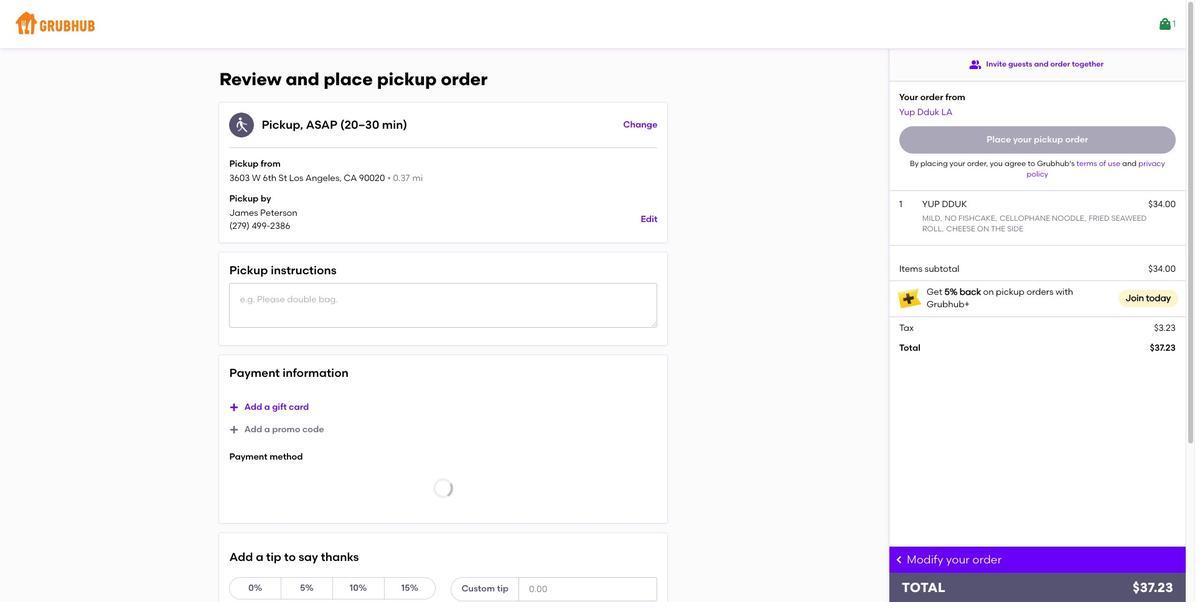 Task type: locate. For each thing, give the bounding box(es) containing it.
0 horizontal spatial 5%
[[300, 583, 314, 594]]

terms of use link
[[1077, 159, 1123, 168]]

pickup for pickup by james peterson (279) 499-2386
[[229, 193, 259, 204]]

,
[[300, 117, 303, 132], [339, 173, 342, 184]]

1 vertical spatial a
[[264, 425, 270, 435]]

privacy
[[1139, 159, 1165, 168]]

0 vertical spatial to
[[1028, 159, 1036, 168]]

pickup , asap (20–30 min)
[[262, 117, 407, 132]]

pickup up grubhub's
[[1034, 134, 1063, 145]]

review and place pickup order
[[219, 68, 488, 90]]

1 horizontal spatial 1
[[1173, 19, 1176, 29]]

a for tip
[[256, 550, 263, 565]]

1 pickup from the top
[[229, 159, 259, 169]]

add a promo code button
[[229, 419, 324, 442]]

custom tip
[[462, 584, 509, 595]]

your order from yup dduk la
[[899, 92, 966, 117]]

thanks
[[321, 550, 359, 565]]

promo
[[272, 425, 300, 435]]

1 vertical spatial payment
[[229, 452, 268, 463]]

a left promo
[[264, 425, 270, 435]]

to left say
[[284, 550, 296, 565]]

pickup inside pickup from 3603 w 6th st los angeles , ca 90020 • 0.37 mi
[[229, 159, 259, 169]]

10% button
[[332, 578, 385, 600]]

1 vertical spatial ,
[[339, 173, 342, 184]]

mild
[[923, 214, 941, 223]]

1 payment from the top
[[229, 366, 280, 380]]

method
[[270, 452, 303, 463]]

0 vertical spatial payment
[[229, 366, 280, 380]]

0 vertical spatial ,
[[300, 117, 303, 132]]

1 horizontal spatial from
[[946, 92, 966, 103]]

pickup
[[229, 159, 259, 169], [229, 193, 259, 204], [229, 263, 268, 278]]

subtotal
[[925, 264, 960, 274]]

payment up add a gift card button
[[229, 366, 280, 380]]

add down add a gift card button
[[244, 425, 262, 435]]

edit
[[641, 214, 658, 225]]

0 vertical spatial svg image
[[229, 403, 239, 413]]

add a promo code
[[244, 425, 324, 435]]

your for place
[[1013, 134, 1032, 145]]

your inside button
[[1013, 134, 1032, 145]]

0 vertical spatial your
[[1013, 134, 1032, 145]]

svg image for add a gift card
[[229, 403, 239, 413]]

0 vertical spatial pickup
[[229, 159, 259, 169]]

3 pickup from the top
[[229, 263, 268, 278]]

0 horizontal spatial svg image
[[229, 403, 239, 413]]

asap
[[306, 117, 338, 132]]

499-
[[252, 221, 270, 231]]

1 $34.00 from the top
[[1149, 199, 1176, 210]]

0 vertical spatial $37.23
[[1150, 343, 1176, 354]]

payment
[[229, 366, 280, 380], [229, 452, 268, 463]]

0 vertical spatial add
[[244, 402, 262, 413]]

a
[[264, 402, 270, 413], [264, 425, 270, 435], [256, 550, 263, 565]]

1 horizontal spatial ,
[[339, 173, 342, 184]]

grubhub+
[[927, 300, 970, 310]]

svg image left add a gift card
[[229, 403, 239, 413]]

2 vertical spatial a
[[256, 550, 263, 565]]

a left gift
[[264, 402, 270, 413]]

5% up grubhub+
[[945, 287, 958, 298]]

5%
[[945, 287, 958, 298], [300, 583, 314, 594]]

pickup right pickup icon
[[262, 117, 300, 132]]

•
[[388, 173, 391, 184]]

cheese
[[946, 225, 976, 234]]

0 vertical spatial total
[[899, 343, 921, 354]]

0%
[[248, 583, 262, 594]]

0 horizontal spatial to
[[284, 550, 296, 565]]

total down modify
[[902, 580, 946, 596]]

pickup up james
[[229, 193, 259, 204]]

pickup up 3603
[[229, 159, 259, 169]]

0 vertical spatial 5%
[[945, 287, 958, 298]]

change button
[[623, 114, 658, 136]]

tax
[[899, 323, 914, 333]]

1 vertical spatial to
[[284, 550, 296, 565]]

1 vertical spatial 1
[[899, 199, 903, 210]]

total down tax
[[899, 343, 921, 354]]

tip left say
[[266, 550, 281, 565]]

angeles
[[306, 173, 339, 184]]

1 horizontal spatial to
[[1028, 159, 1036, 168]]

add a gift card
[[244, 402, 309, 413]]

place your pickup order button
[[899, 126, 1176, 154]]

your
[[1013, 134, 1032, 145], [950, 159, 966, 168], [946, 553, 970, 567]]

2 vertical spatial add
[[229, 550, 253, 565]]

and left 'place'
[[286, 68, 319, 90]]

Amount text field
[[519, 578, 658, 602]]

Pickup instructions text field
[[229, 283, 658, 328]]

0% button
[[229, 578, 281, 600]]

0 horizontal spatial 1
[[899, 199, 903, 210]]

, left ca
[[339, 173, 342, 184]]

(20–30
[[340, 117, 379, 132]]

1 vertical spatial $34.00
[[1149, 264, 1176, 274]]

pickup inside on pickup orders with grubhub+
[[996, 287, 1025, 298]]

and right guests
[[1034, 60, 1049, 69]]

0 vertical spatial from
[[946, 92, 966, 103]]

from up 6th
[[261, 159, 281, 169]]

yup dduk la link
[[899, 107, 953, 117]]

main navigation navigation
[[0, 0, 1186, 49]]

$34.00 down privacy
[[1149, 199, 1176, 210]]

modify
[[907, 553, 944, 567]]

add left gift
[[244, 402, 262, 413]]

1 vertical spatial 5%
[[300, 583, 314, 594]]

pickup inside pickup by james peterson (279) 499-2386
[[229, 193, 259, 204]]

2386
[[270, 221, 290, 231]]

no
[[945, 214, 957, 223]]

0 vertical spatial 1
[[1173, 19, 1176, 29]]

a for gift
[[264, 402, 270, 413]]

0 vertical spatial a
[[264, 402, 270, 413]]

pickup
[[377, 68, 437, 90], [262, 117, 300, 132], [1034, 134, 1063, 145], [996, 287, 1025, 298]]

2 payment from the top
[[229, 452, 268, 463]]

pickup right on
[[996, 287, 1025, 298]]

pickup for pickup instructions
[[229, 263, 268, 278]]

0 vertical spatial tip
[[266, 550, 281, 565]]

terms
[[1077, 159, 1097, 168]]

3603
[[229, 173, 250, 184]]

subscription badge image
[[897, 287, 922, 312]]

of
[[1099, 159, 1106, 168]]

, left asap
[[300, 117, 303, 132]]

0 horizontal spatial ,
[[300, 117, 303, 132]]

svg image inside add a gift card button
[[229, 403, 239, 413]]

invite
[[987, 60, 1007, 69]]

cellophane
[[1000, 214, 1050, 223]]

svg image
[[229, 403, 239, 413], [894, 555, 904, 565]]

a up 0%
[[256, 550, 263, 565]]

payment left method
[[229, 452, 268, 463]]

on pickup orders with grubhub+
[[927, 287, 1074, 310]]

order inside button
[[1065, 134, 1089, 145]]

and
[[1034, 60, 1049, 69], [286, 68, 319, 90], [1123, 159, 1137, 168]]

0 horizontal spatial from
[[261, 159, 281, 169]]

1
[[1173, 19, 1176, 29], [899, 199, 903, 210]]

2 pickup from the top
[[229, 193, 259, 204]]

grubhub's
[[1037, 159, 1075, 168]]

min)
[[382, 117, 407, 132]]

placing
[[921, 159, 948, 168]]

90020
[[359, 173, 385, 184]]

5% down say
[[300, 583, 314, 594]]

pickup down (279)
[[229, 263, 268, 278]]

your left order,
[[950, 159, 966, 168]]

from
[[946, 92, 966, 103], [261, 159, 281, 169]]

your right modify
[[946, 553, 970, 567]]

your right place
[[1013, 134, 1032, 145]]

0.37
[[393, 173, 410, 184]]

1 horizontal spatial and
[[1034, 60, 1049, 69]]

with
[[1056, 287, 1074, 298]]

and inside 'button'
[[1034, 60, 1049, 69]]

together
[[1072, 60, 1104, 69]]

custom
[[462, 584, 495, 595]]

svg image left modify
[[894, 555, 904, 565]]

your for modify
[[946, 553, 970, 567]]

and right use
[[1123, 159, 1137, 168]]

15%
[[401, 583, 419, 594]]

2 vertical spatial pickup
[[229, 263, 268, 278]]

2 vertical spatial your
[[946, 553, 970, 567]]

add a gift card button
[[229, 397, 309, 419]]

, inside pickup from 3603 w 6th st los angeles , ca 90020 • 0.37 mi
[[339, 173, 342, 184]]

from up la
[[946, 92, 966, 103]]

$34.00
[[1149, 199, 1176, 210], [1149, 264, 1176, 274]]

on
[[977, 225, 989, 234]]

tip right custom
[[497, 584, 509, 595]]

6th
[[263, 173, 277, 184]]

1 vertical spatial pickup
[[229, 193, 259, 204]]

to up policy at the top of page
[[1028, 159, 1036, 168]]

add up 0%
[[229, 550, 253, 565]]

privacy policy link
[[1027, 159, 1165, 179]]

$34.00 up today
[[1149, 264, 1176, 274]]

0 vertical spatial $34.00
[[1149, 199, 1176, 210]]

modify your order
[[907, 553, 1002, 567]]

order
[[1051, 60, 1070, 69], [441, 68, 488, 90], [920, 92, 944, 103], [1065, 134, 1089, 145], [973, 553, 1002, 567]]

by placing your order, you agree to grubhub's terms of use and
[[910, 159, 1137, 168]]

tip inside button
[[497, 584, 509, 595]]

la
[[942, 107, 953, 117]]

mi
[[413, 173, 423, 184]]

1 horizontal spatial svg image
[[894, 555, 904, 565]]

pickup instructions
[[229, 263, 337, 278]]

agree
[[1005, 159, 1026, 168]]

st
[[279, 173, 287, 184]]

orders
[[1027, 287, 1054, 298]]

pickup for pickup from 3603 w 6th st los angeles , ca 90020 • 0.37 mi
[[229, 159, 259, 169]]

1 vertical spatial from
[[261, 159, 281, 169]]

fried
[[1089, 214, 1110, 223]]

1 vertical spatial tip
[[497, 584, 509, 595]]

1 horizontal spatial tip
[[497, 584, 509, 595]]

1 vertical spatial add
[[244, 425, 262, 435]]

dduk
[[917, 107, 940, 117]]

2 horizontal spatial and
[[1123, 159, 1137, 168]]

1 vertical spatial svg image
[[894, 555, 904, 565]]



Task type: describe. For each thing, give the bounding box(es) containing it.
payment information
[[229, 366, 349, 380]]

add for add a promo code
[[244, 425, 262, 435]]

say
[[299, 550, 318, 565]]

2 $34.00 from the top
[[1149, 264, 1176, 274]]

get 5% back
[[927, 287, 981, 298]]

(279)
[[229, 221, 250, 231]]

15% button
[[384, 578, 436, 600]]

order inside your order from yup dduk la
[[920, 92, 944, 103]]

guests
[[1009, 60, 1033, 69]]

noodle
[[1052, 214, 1085, 223]]

on
[[983, 287, 994, 298]]

a for promo
[[264, 425, 270, 435]]

1 inside button
[[1173, 19, 1176, 29]]

change
[[623, 119, 658, 130]]

pickup inside button
[[1034, 134, 1063, 145]]

los
[[289, 173, 303, 184]]

you
[[990, 159, 1003, 168]]

items subtotal
[[899, 264, 960, 274]]

1 horizontal spatial 5%
[[945, 287, 958, 298]]

invite guests and order together
[[987, 60, 1104, 69]]

$3.23
[[1154, 323, 1176, 333]]

place
[[987, 134, 1011, 145]]

1 vertical spatial $37.23
[[1133, 580, 1174, 596]]

privacy policy
[[1027, 159, 1165, 179]]

back
[[960, 287, 981, 298]]

join today
[[1126, 293, 1171, 304]]

pickup from 3603 w 6th st los angeles , ca 90020 • 0.37 mi
[[229, 159, 423, 184]]

add for add a gift card
[[244, 402, 262, 413]]

add for add a tip to say thanks
[[229, 550, 253, 565]]

james
[[229, 208, 258, 219]]

5% inside button
[[300, 583, 314, 594]]

gift
[[272, 402, 287, 413]]

5% button
[[281, 578, 333, 600]]

roll
[[923, 225, 942, 234]]

fried seaweed roll
[[923, 214, 1147, 234]]

seaweed
[[1112, 214, 1147, 223]]

yup
[[923, 199, 940, 210]]

svg image for modify your order
[[894, 555, 904, 565]]

0 horizontal spatial and
[[286, 68, 319, 90]]

today
[[1146, 293, 1171, 304]]

pickup icon image
[[229, 113, 254, 137]]

ca
[[344, 173, 357, 184]]

pickup up min)
[[377, 68, 437, 90]]

get
[[927, 287, 943, 298]]

card
[[289, 402, 309, 413]]

from inside your order from yup dduk la
[[946, 92, 966, 103]]

0 horizontal spatial tip
[[266, 550, 281, 565]]

yup dduk
[[923, 199, 967, 210]]

edit button
[[641, 209, 658, 231]]

order,
[[967, 159, 988, 168]]

place your pickup order
[[987, 134, 1089, 145]]

w
[[252, 173, 261, 184]]

payment method
[[229, 452, 303, 463]]

people icon image
[[969, 59, 982, 71]]

from inside pickup from 3603 w 6th st los angeles , ca 90020 • 0.37 mi
[[261, 159, 281, 169]]

yup
[[899, 107, 915, 117]]

payment for review
[[229, 366, 280, 380]]

1 vertical spatial your
[[950, 159, 966, 168]]

order inside 'button'
[[1051, 60, 1070, 69]]

side
[[1007, 225, 1024, 234]]

use
[[1108, 159, 1121, 168]]

by
[[261, 193, 271, 204]]

1 vertical spatial total
[[902, 580, 946, 596]]

place
[[324, 68, 373, 90]]

dduk
[[942, 199, 967, 210]]

custom tip button
[[451, 578, 519, 602]]

peterson
[[260, 208, 297, 219]]

10%
[[350, 583, 367, 594]]

payment for payment
[[229, 452, 268, 463]]

policy
[[1027, 170, 1049, 179]]

join
[[1126, 293, 1144, 304]]

items
[[899, 264, 923, 274]]

pickup by james peterson (279) 499-2386
[[229, 193, 297, 231]]

by
[[910, 159, 919, 168]]

cheese on the side
[[946, 225, 1024, 234]]

review
[[219, 68, 282, 90]]



Task type: vqa. For each thing, say whether or not it's contained in the screenshot.
password field
no



